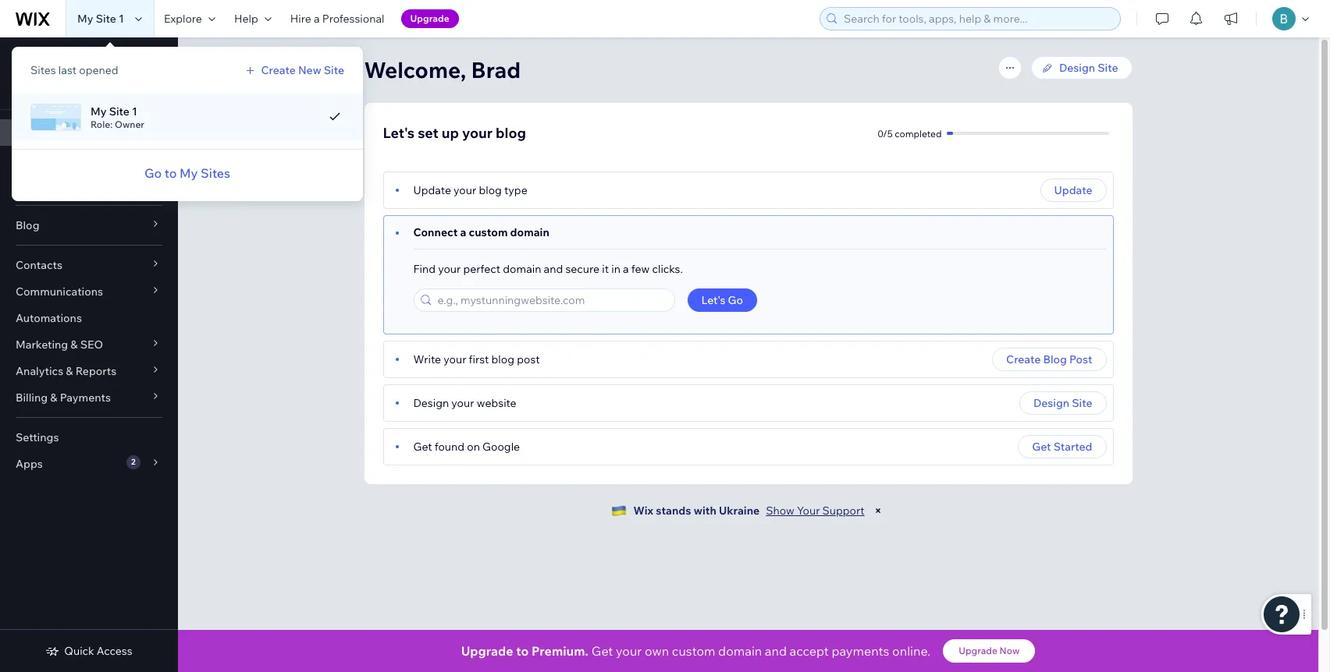 Task type: vqa. For each thing, say whether or not it's contained in the screenshot.
Professional the a
yes



Task type: locate. For each thing, give the bounding box(es) containing it.
1 vertical spatial to
[[516, 644, 529, 660]]

a for custom
[[460, 226, 466, 240]]

blog
[[16, 219, 39, 233], [1043, 353, 1067, 367]]

0 vertical spatial 0/5
[[16, 84, 31, 96]]

0 vertical spatial my
[[77, 12, 93, 26]]

automations link
[[0, 305, 178, 332]]

let's set up your blog down my site 1
[[16, 51, 127, 65]]

1 vertical spatial up
[[442, 124, 459, 142]]

0 vertical spatial to
[[165, 165, 177, 181]]

1 vertical spatial &
[[66, 365, 73, 379]]

1 horizontal spatial 0/5
[[878, 128, 893, 139]]

blog inside dropdown button
[[16, 219, 39, 233]]

0 vertical spatial let's
[[16, 51, 40, 65]]

set left opened
[[43, 51, 59, 65]]

my inside my site 1 role: owner
[[91, 104, 107, 118]]

a for professional
[[314, 12, 320, 26]]

your up update your blog type
[[462, 124, 493, 142]]

domain for custom
[[510, 226, 549, 240]]

1 vertical spatial 0/5
[[878, 128, 893, 139]]

1 horizontal spatial blog
[[1043, 353, 1067, 367]]

0 vertical spatial set
[[43, 51, 59, 65]]

0 horizontal spatial 0/5
[[16, 84, 31, 96]]

0 vertical spatial sites
[[30, 63, 56, 77]]

completed inside sidebar element
[[33, 84, 80, 96]]

& left seo
[[70, 338, 78, 352]]

let's set up your blog inside sidebar element
[[16, 51, 127, 65]]

0 horizontal spatial and
[[544, 262, 563, 276]]

2 vertical spatial let's
[[701, 293, 725, 308]]

a right in
[[623, 262, 629, 276]]

hire a professional
[[290, 12, 384, 26]]

0 horizontal spatial a
[[314, 12, 320, 26]]

blog left post
[[1043, 353, 1067, 367]]

1 vertical spatial go
[[728, 293, 743, 308]]

1 horizontal spatial let's set up your blog
[[383, 124, 526, 142]]

site inside button
[[1072, 397, 1092, 411]]

custom
[[469, 226, 508, 240], [672, 644, 715, 660]]

0 horizontal spatial 1
[[119, 12, 124, 26]]

domain up find your perfect domain and secure it in a few clicks.
[[510, 226, 549, 240]]

1 inside my site 1 role: owner
[[132, 104, 137, 118]]

1 horizontal spatial a
[[460, 226, 466, 240]]

& for marketing
[[70, 338, 78, 352]]

professional
[[322, 12, 384, 26]]

0 vertical spatial a
[[314, 12, 320, 26]]

site
[[96, 12, 116, 26], [1098, 61, 1118, 75], [324, 63, 344, 77], [109, 104, 129, 118], [1072, 397, 1092, 411]]

design your website
[[413, 397, 516, 411]]

write your first blog post
[[413, 353, 540, 367]]

1 horizontal spatial to
[[516, 644, 529, 660]]

set down welcome,
[[418, 124, 438, 142]]

up left opened
[[61, 51, 75, 65]]

get
[[413, 440, 432, 454], [1032, 440, 1051, 454], [592, 644, 613, 660]]

find
[[413, 262, 436, 276]]

0 horizontal spatial sites
[[30, 63, 56, 77]]

1 right role:
[[132, 104, 137, 118]]

your
[[77, 51, 101, 65], [462, 124, 493, 142], [454, 183, 476, 197], [438, 262, 461, 276], [444, 353, 466, 367], [451, 397, 474, 411], [616, 644, 642, 660]]

0 vertical spatial custom
[[469, 226, 508, 240]]

create left post
[[1006, 353, 1041, 367]]

1 left "explore"
[[119, 12, 124, 26]]

upgrade up welcome, brad
[[410, 12, 449, 24]]

0 horizontal spatial let's
[[16, 51, 40, 65]]

2 vertical spatial a
[[623, 262, 629, 276]]

1 horizontal spatial up
[[442, 124, 459, 142]]

post
[[517, 353, 540, 367]]

post
[[1069, 353, 1092, 367]]

1 horizontal spatial completed
[[895, 128, 942, 139]]

design site button
[[1019, 392, 1106, 415]]

payments
[[832, 644, 889, 660]]

1 for my site 1 role: owner
[[132, 104, 137, 118]]

settings link
[[0, 425, 178, 451]]

1 vertical spatial 0/5 completed
[[878, 128, 942, 139]]

0 horizontal spatial up
[[61, 51, 75, 65]]

custom right 'own'
[[672, 644, 715, 660]]

1 horizontal spatial create
[[1006, 353, 1041, 367]]

1
[[119, 12, 124, 26], [132, 104, 137, 118]]

reports
[[75, 365, 116, 379]]

1 horizontal spatial 1
[[132, 104, 137, 118]]

domain right perfect at the top left
[[503, 262, 541, 276]]

get left the 'found'
[[413, 440, 432, 454]]

1 vertical spatial let's set up your blog
[[383, 124, 526, 142]]

2 vertical spatial &
[[50, 391, 57, 405]]

sites last opened
[[30, 63, 118, 77]]

1 vertical spatial and
[[765, 644, 787, 660]]

upgrade to premium. get your own custom domain and accept payments online.
[[461, 644, 931, 660]]

your up connect a custom domain
[[454, 183, 476, 197]]

domain left accept
[[718, 644, 762, 660]]

get right premium.
[[592, 644, 613, 660]]

perfect
[[463, 262, 500, 276]]

1 horizontal spatial 0/5 completed
[[878, 128, 942, 139]]

found
[[435, 440, 464, 454]]

0/5 completed inside sidebar element
[[16, 84, 80, 96]]

1 vertical spatial completed
[[895, 128, 942, 139]]

get found on google
[[413, 440, 520, 454]]

&
[[70, 338, 78, 352], [66, 365, 73, 379], [50, 391, 57, 405]]

blog up contacts
[[16, 219, 39, 233]]

let's go
[[701, 293, 743, 308]]

upgrade left premium.
[[461, 644, 513, 660]]

analytics & reports button
[[0, 358, 178, 385]]

get left started
[[1032, 440, 1051, 454]]

0 horizontal spatial completed
[[33, 84, 80, 96]]

help
[[234, 12, 258, 26]]

design
[[1059, 61, 1095, 75], [413, 397, 449, 411], [1033, 397, 1069, 411]]

to
[[165, 165, 177, 181], [516, 644, 529, 660]]

0 horizontal spatial let's set up your blog
[[16, 51, 127, 65]]

1 horizontal spatial update
[[1054, 183, 1092, 197]]

stands
[[656, 504, 691, 518]]

create for create new site
[[261, 63, 296, 77]]

0 vertical spatial 0/5 completed
[[16, 84, 80, 96]]

to for upgrade
[[516, 644, 529, 660]]

1 horizontal spatial let's
[[383, 124, 415, 142]]

go
[[144, 165, 162, 181], [728, 293, 743, 308]]

create inside button
[[1006, 353, 1041, 367]]

let's set up your blog
[[16, 51, 127, 65], [383, 124, 526, 142]]

blog
[[103, 51, 127, 65], [496, 124, 526, 142], [479, 183, 502, 197], [491, 353, 514, 367]]

marketing & seo
[[16, 338, 103, 352]]

design site inside the design site link
[[1059, 61, 1118, 75]]

a right the connect
[[460, 226, 466, 240]]

show your support button
[[766, 504, 865, 518]]

2 horizontal spatial a
[[623, 262, 629, 276]]

communications button
[[0, 279, 178, 305]]

0 horizontal spatial upgrade
[[410, 12, 449, 24]]

connect a custom domain
[[413, 226, 549, 240]]

0 vertical spatial up
[[61, 51, 75, 65]]

1 vertical spatial my
[[91, 104, 107, 118]]

sites
[[30, 63, 56, 77], [201, 165, 230, 181]]

with
[[694, 504, 716, 518]]

1 horizontal spatial custom
[[672, 644, 715, 660]]

upgrade inside 'upgrade' "button"
[[410, 12, 449, 24]]

design inside design site button
[[1033, 397, 1069, 411]]

2 vertical spatial my
[[180, 165, 198, 181]]

1 vertical spatial domain
[[503, 262, 541, 276]]

get for get found on google
[[413, 440, 432, 454]]

& right billing
[[50, 391, 57, 405]]

and left secure
[[544, 262, 563, 276]]

2 horizontal spatial let's
[[701, 293, 725, 308]]

1 vertical spatial blog
[[1043, 353, 1067, 367]]

secure
[[565, 262, 600, 276]]

0 horizontal spatial blog
[[16, 219, 39, 233]]

0/5 completed
[[16, 84, 80, 96], [878, 128, 942, 139]]

create left new
[[261, 63, 296, 77]]

1 vertical spatial sites
[[201, 165, 230, 181]]

set inside sidebar element
[[43, 51, 59, 65]]

online.
[[892, 644, 931, 660]]

1 vertical spatial design site
[[1033, 397, 1092, 411]]

0 horizontal spatial custom
[[469, 226, 508, 240]]

update
[[413, 183, 451, 197], [1054, 183, 1092, 197]]

upgrade inside upgrade now button
[[959, 646, 997, 657]]

blog inside sidebar element
[[103, 51, 127, 65]]

welcome,
[[364, 56, 466, 84]]

0/5 inside sidebar element
[[16, 84, 31, 96]]

1 horizontal spatial upgrade
[[461, 644, 513, 660]]

wix
[[633, 504, 653, 518]]

upgrade
[[410, 12, 449, 24], [461, 644, 513, 660], [959, 646, 997, 657]]

& for billing
[[50, 391, 57, 405]]

2 horizontal spatial get
[[1032, 440, 1051, 454]]

blog down my site 1
[[103, 51, 127, 65]]

sidebar element
[[0, 37, 178, 673]]

1 vertical spatial create
[[1006, 353, 1041, 367]]

blog up type
[[496, 124, 526, 142]]

create
[[261, 63, 296, 77], [1006, 353, 1041, 367]]

& inside popup button
[[70, 338, 78, 352]]

0 vertical spatial blog
[[16, 219, 39, 233]]

up up update your blog type
[[442, 124, 459, 142]]

2 horizontal spatial upgrade
[[959, 646, 997, 657]]

find your perfect domain and secure it in a few clicks.
[[413, 262, 683, 276]]

your right "last"
[[77, 51, 101, 65]]

2 update from the left
[[1054, 183, 1092, 197]]

0 horizontal spatial get
[[413, 440, 432, 454]]

up inside sidebar element
[[61, 51, 75, 65]]

0 horizontal spatial update
[[413, 183, 451, 197]]

set
[[43, 51, 59, 65], [418, 124, 438, 142]]

get inside button
[[1032, 440, 1051, 454]]

0 horizontal spatial create
[[261, 63, 296, 77]]

0 horizontal spatial to
[[165, 165, 177, 181]]

0 vertical spatial completed
[[33, 84, 80, 96]]

let's set up your blog up update your blog type
[[383, 124, 526, 142]]

a
[[314, 12, 320, 26], [460, 226, 466, 240], [623, 262, 629, 276]]

0 vertical spatial 1
[[119, 12, 124, 26]]

go to my sites link
[[144, 164, 230, 183]]

up
[[61, 51, 75, 65], [442, 124, 459, 142]]

0 vertical spatial domain
[[510, 226, 549, 240]]

1 vertical spatial set
[[418, 124, 438, 142]]

blog button
[[0, 212, 178, 239]]

0 vertical spatial create
[[261, 63, 296, 77]]

and left accept
[[765, 644, 787, 660]]

1 horizontal spatial go
[[728, 293, 743, 308]]

update inside button
[[1054, 183, 1092, 197]]

1 vertical spatial 1
[[132, 104, 137, 118]]

custom up perfect at the top left
[[469, 226, 508, 240]]

0 horizontal spatial set
[[43, 51, 59, 65]]

1 vertical spatial a
[[460, 226, 466, 240]]

1 horizontal spatial set
[[418, 124, 438, 142]]

0 vertical spatial design site
[[1059, 61, 1118, 75]]

0 horizontal spatial 0/5 completed
[[16, 84, 80, 96]]

my
[[77, 12, 93, 26], [91, 104, 107, 118], [180, 165, 198, 181]]

create blog post button
[[992, 348, 1106, 372]]

marketing & seo button
[[0, 332, 178, 358]]

0 vertical spatial &
[[70, 338, 78, 352]]

a right hire
[[314, 12, 320, 26]]

apps
[[16, 457, 43, 471]]

1 update from the left
[[413, 183, 451, 197]]

0 horizontal spatial go
[[144, 165, 162, 181]]

blog left type
[[479, 183, 502, 197]]

0 vertical spatial and
[[544, 262, 563, 276]]

let's
[[16, 51, 40, 65], [383, 124, 415, 142], [701, 293, 725, 308]]

0/5
[[16, 84, 31, 96], [878, 128, 893, 139]]

contacts button
[[0, 252, 178, 279]]

on
[[467, 440, 480, 454]]

and
[[544, 262, 563, 276], [765, 644, 787, 660]]

upgrade left now
[[959, 646, 997, 657]]

& left 'reports'
[[66, 365, 73, 379]]

0 vertical spatial let's set up your blog
[[16, 51, 127, 65]]

payments
[[60, 391, 111, 405]]



Task type: describe. For each thing, give the bounding box(es) containing it.
your right find at the top
[[438, 262, 461, 276]]

get for get started
[[1032, 440, 1051, 454]]

started
[[1054, 440, 1092, 454]]

home link
[[0, 146, 178, 173]]

brad
[[471, 56, 521, 84]]

update button
[[1040, 179, 1106, 202]]

upgrade for upgrade to premium. get your own custom domain and accept payments online.
[[461, 644, 513, 660]]

1 horizontal spatial and
[[765, 644, 787, 660]]

access
[[97, 645, 132, 659]]

upgrade now button
[[943, 640, 1035, 663]]

quick
[[64, 645, 94, 659]]

design site inside design site button
[[1033, 397, 1092, 411]]

setup link
[[0, 119, 178, 146]]

connect
[[413, 226, 458, 240]]

your inside sidebar element
[[77, 51, 101, 65]]

billing
[[16, 391, 48, 405]]

own
[[645, 644, 669, 660]]

e.g., mystunningwebsite.com field
[[433, 290, 669, 311]]

now
[[1000, 646, 1020, 657]]

seo
[[80, 338, 103, 352]]

1 vertical spatial custom
[[672, 644, 715, 660]]

billing & payments button
[[0, 385, 178, 411]]

opened
[[79, 63, 118, 77]]

your left 'own'
[[616, 644, 642, 660]]

hire
[[290, 12, 311, 26]]

accept
[[790, 644, 829, 660]]

1 horizontal spatial get
[[592, 644, 613, 660]]

billing & payments
[[16, 391, 111, 405]]

get started
[[1032, 440, 1092, 454]]

it
[[602, 262, 609, 276]]

setup
[[16, 126, 47, 140]]

few
[[631, 262, 650, 276]]

upgrade for upgrade now
[[959, 646, 997, 657]]

0 vertical spatial go
[[144, 165, 162, 181]]

show
[[766, 504, 794, 518]]

create blog post
[[1006, 353, 1092, 367]]

quick access
[[64, 645, 132, 659]]

support
[[822, 504, 865, 518]]

let's inside sidebar element
[[16, 51, 40, 65]]

update for update
[[1054, 183, 1092, 197]]

my for my site 1
[[77, 12, 93, 26]]

create for create blog post
[[1006, 353, 1041, 367]]

owner
[[115, 118, 144, 130]]

get started button
[[1018, 436, 1106, 459]]

design site link
[[1031, 56, 1132, 80]]

go inside button
[[728, 293, 743, 308]]

domain for perfect
[[503, 262, 541, 276]]

marketing
[[16, 338, 68, 352]]

blog inside button
[[1043, 353, 1067, 367]]

your
[[797, 504, 820, 518]]

in
[[611, 262, 620, 276]]

analytics
[[16, 365, 63, 379]]

premium.
[[531, 644, 588, 660]]

quick access button
[[46, 645, 132, 659]]

2 vertical spatial domain
[[718, 644, 762, 660]]

blog right first
[[491, 353, 514, 367]]

design inside the design site link
[[1059, 61, 1095, 75]]

automations
[[16, 311, 82, 325]]

new
[[298, 63, 321, 77]]

role:
[[91, 118, 113, 130]]

create new site
[[261, 63, 344, 77]]

to for go
[[165, 165, 177, 181]]

settings
[[16, 431, 59, 445]]

help button
[[225, 0, 281, 37]]

create new site button
[[242, 63, 344, 77]]

let's inside button
[[701, 293, 725, 308]]

ukraine
[[719, 504, 760, 518]]

my site 1 role: owner
[[91, 104, 144, 130]]

your left website
[[451, 397, 474, 411]]

& for analytics
[[66, 365, 73, 379]]

1 vertical spatial let's
[[383, 124, 415, 142]]

explore
[[164, 12, 202, 26]]

type
[[504, 183, 527, 197]]

2
[[131, 457, 136, 468]]

my for my site 1 role: owner
[[91, 104, 107, 118]]

your left first
[[444, 353, 466, 367]]

wix stands with ukraine show your support
[[633, 504, 865, 518]]

site inside my site 1 role: owner
[[109, 104, 129, 118]]

write
[[413, 353, 441, 367]]

1 horizontal spatial sites
[[201, 165, 230, 181]]

upgrade for upgrade
[[410, 12, 449, 24]]

update your blog type
[[413, 183, 527, 197]]

analytics & reports
[[16, 365, 116, 379]]

upgrade now
[[959, 646, 1020, 657]]

1 for my site 1
[[119, 12, 124, 26]]

google
[[482, 440, 520, 454]]

contacts
[[16, 258, 62, 272]]

first
[[469, 353, 489, 367]]

let's go button
[[687, 289, 757, 312]]

last
[[58, 63, 77, 77]]

hire a professional link
[[281, 0, 394, 37]]

upgrade button
[[401, 9, 459, 28]]

my site 1
[[77, 12, 124, 26]]

Search for tools, apps, help & more... field
[[839, 8, 1115, 30]]

home
[[16, 152, 47, 166]]

clicks.
[[652, 262, 683, 276]]

update for update your blog type
[[413, 183, 451, 197]]

communications
[[16, 285, 103, 299]]



